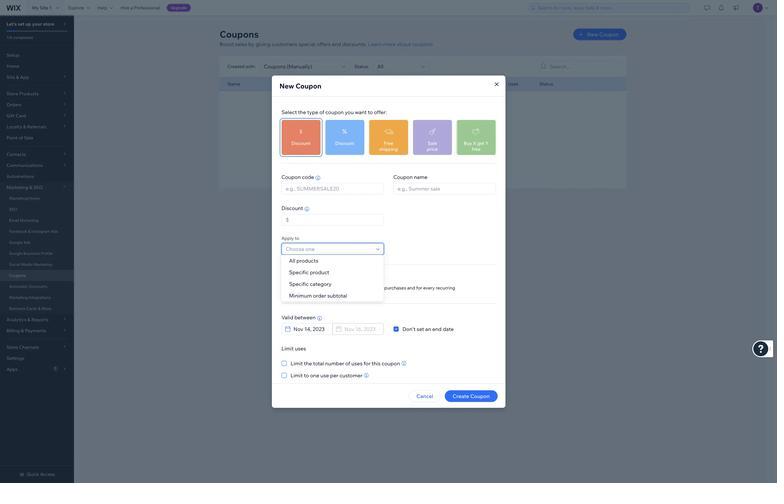 Task type: describe. For each thing, give the bounding box(es) containing it.
google for google ads
[[9, 240, 23, 245]]

date
[[443, 326, 454, 333]]

all
[[289, 258, 295, 264]]

create
[[453, 393, 470, 400]]

price
[[427, 146, 438, 152]]

point of sale
[[6, 135, 33, 141]]

marketing home link
[[0, 193, 74, 204]]

limit for limit to one use per customer
[[291, 373, 303, 379]]

time
[[374, 285, 384, 291]]

shipping
[[380, 146, 398, 152]]

site
[[40, 5, 48, 11]]

business inside business cards & more link
[[9, 307, 25, 311]]

automatic discounts link
[[0, 282, 74, 293]]

of inside sidebar element
[[19, 135, 23, 141]]

x
[[474, 140, 477, 146]]

every
[[424, 285, 435, 291]]

total
[[313, 361, 324, 367]]

google for google business profile
[[9, 251, 23, 256]]

more
[[41, 307, 51, 311]]

this inside customers will use this coupon for one-time purchases and for every recurring purchase.
[[332, 285, 340, 291]]

of inside option
[[346, 361, 351, 367]]

once
[[380, 157, 391, 162]]

google ads link
[[0, 237, 74, 248]]

limit for limit uses
[[282, 346, 294, 352]]

coupon down search for tools, apps, help & more... field
[[600, 31, 619, 38]]

y
[[486, 140, 489, 146]]

facebook & instagram ads link
[[0, 226, 74, 237]]

status
[[540, 81, 554, 87]]

Don't set an end date checkbox
[[394, 326, 454, 333]]

up
[[25, 21, 31, 27]]

coupon up type
[[296, 82, 322, 90]]

cards
[[26, 307, 37, 311]]

limit for limit the total number of uses for this coupon
[[291, 361, 303, 367]]

create coupon button
[[445, 391, 498, 403]]

include
[[291, 276, 309, 282]]

sale inside 'point of sale' link
[[24, 135, 33, 141]]

once you add a coupon, you'll see it here.
[[380, 157, 467, 162]]

google business profile
[[9, 251, 53, 256]]

Search... field
[[548, 61, 617, 72]]

seo link
[[0, 204, 74, 215]]

quick
[[27, 472, 39, 478]]

0 horizontal spatial learn
[[313, 291, 325, 297]]

discount for %
[[336, 140, 355, 146]]

automatic discounts
[[9, 285, 47, 289]]

discount for $
[[292, 140, 311, 146]]

this inside option
[[372, 361, 381, 367]]

%
[[343, 128, 347, 135]]

will
[[315, 285, 322, 291]]

social
[[9, 262, 20, 267]]

e.g., Summer sale field
[[396, 183, 494, 194]]

marketing & seo button
[[0, 182, 74, 193]]

specific for specific category
[[289, 281, 309, 288]]

& for facebook
[[28, 229, 31, 234]]

Include subscriptions checkbox
[[282, 275, 343, 283]]

you'll
[[432, 157, 443, 162]]

coupon for of
[[326, 109, 344, 115]]

hire
[[121, 5, 130, 11]]

0 horizontal spatial new coupon
[[280, 82, 322, 90]]

coupons for coupons
[[9, 273, 26, 278]]

learn more link
[[313, 291, 337, 297]]

the for limit
[[304, 361, 312, 367]]

discount for name
[[312, 81, 331, 87]]

special
[[299, 41, 316, 47]]

2 horizontal spatial for
[[417, 285, 423, 291]]

email marketing
[[9, 218, 39, 223]]

per
[[331, 373, 339, 379]]

google business profile link
[[0, 248, 74, 260]]

boost
[[220, 41, 234, 47]]

Limit to one use per customer checkbox
[[282, 372, 363, 380]]

e.g., SUMMERSALE20 field
[[284, 183, 382, 194]]

my
[[32, 5, 39, 11]]

facebook & instagram ads
[[9, 229, 58, 234]]

cancel button
[[409, 391, 442, 403]]

list box containing all products
[[281, 255, 384, 302]]

coupon right create
[[471, 393, 490, 400]]

subtotal
[[328, 293, 347, 299]]

purchase.
[[291, 291, 312, 297]]

apply to
[[282, 236, 300, 241]]

social media marketing
[[9, 262, 52, 267]]

business inside google business profile link
[[23, 251, 40, 256]]

uses inside option
[[352, 361, 363, 367]]

giving
[[256, 41, 271, 47]]

learn inside 'coupons boost sales by giving customers special offers and discounts. learn more about coupons'
[[368, 41, 382, 47]]

sales
[[235, 41, 248, 47]]

it
[[453, 157, 456, 162]]

customers
[[291, 285, 314, 291]]

1
[[49, 5, 52, 11]]

point
[[6, 135, 18, 141]]

free shipping
[[380, 140, 398, 152]]

use inside customers will use this coupon for one-time purchases and for every recurring purchase.
[[323, 285, 331, 291]]

buy
[[464, 140, 473, 146]]

coupon for this
[[341, 285, 357, 291]]

completed
[[13, 35, 33, 40]]

type
[[389, 81, 399, 87]]

order
[[313, 293, 326, 299]]

quick access
[[27, 472, 55, 478]]

0 vertical spatial $
[[300, 128, 303, 135]]

hire a professional
[[121, 5, 160, 11]]

created with:
[[228, 64, 256, 70]]

quick access button
[[19, 472, 55, 478]]

0 horizontal spatial new
[[280, 82, 294, 90]]

0 vertical spatial to
[[368, 109, 373, 115]]

coupons
[[413, 41, 433, 47]]

minimum
[[289, 293, 312, 299]]

integrations
[[29, 296, 51, 300]]

more inside 'coupons boost sales by giving customers special offers and discounts. learn more about coupons'
[[383, 41, 396, 47]]

email marketing link
[[0, 215, 74, 226]]

business cards & more
[[9, 307, 51, 311]]

coupons for coupons boost sales by giving customers special offers and discounts. learn more about coupons
[[220, 29, 259, 40]]

set for don't
[[417, 326, 425, 333]]

new inside button
[[588, 31, 599, 38]]

to for limit to one use per customer
[[304, 373, 309, 379]]

0 horizontal spatial seo
[[9, 207, 17, 212]]

use inside checkbox
[[321, 373, 329, 379]]

end
[[433, 326, 442, 333]]

0 vertical spatial ads
[[51, 229, 58, 234]]

minimum order subtotal
[[289, 293, 347, 299]]

1 vertical spatial more
[[326, 291, 337, 297]]

Choose one field
[[284, 244, 375, 255]]

sidebar element
[[0, 16, 74, 484]]

set for let's
[[18, 21, 24, 27]]

sale inside sale price
[[428, 140, 437, 146]]

upgrade button
[[167, 4, 191, 12]]

customers will use this coupon for one-time purchases and for every recurring purchase.
[[291, 285, 456, 297]]

code
[[449, 81, 460, 87]]

specific product
[[289, 269, 329, 276]]

one-
[[365, 285, 374, 291]]

1 vertical spatial $
[[286, 217, 289, 223]]



Task type: locate. For each thing, give the bounding box(es) containing it.
home inside home link
[[6, 63, 19, 69]]

1 vertical spatial &
[[28, 229, 31, 234]]

and right offers
[[332, 41, 341, 47]]

1 vertical spatial learn
[[313, 291, 325, 297]]

you left want on the top left of the page
[[345, 109, 354, 115]]

1 vertical spatial new
[[280, 82, 294, 90]]

ads up google business profile
[[23, 240, 31, 245]]

1 vertical spatial a
[[410, 157, 413, 162]]

new coupon inside button
[[588, 31, 619, 38]]

1 vertical spatial coupon
[[341, 285, 357, 291]]

1 horizontal spatial set
[[417, 326, 425, 333]]

1 horizontal spatial home
[[29, 196, 40, 201]]

help
[[97, 5, 107, 11]]

new coupon down search for tools, apps, help & more... field
[[588, 31, 619, 38]]

1 horizontal spatial new
[[588, 31, 599, 38]]

with:
[[246, 64, 256, 70]]

new coupon button
[[574, 29, 627, 40]]

0 horizontal spatial coupons
[[9, 273, 26, 278]]

0 horizontal spatial you
[[345, 109, 354, 115]]

2 specific from the top
[[289, 281, 309, 288]]

1 vertical spatial use
[[321, 373, 329, 379]]

0 horizontal spatial more
[[326, 291, 337, 297]]

purchases
[[385, 285, 407, 291]]

0 horizontal spatial for
[[358, 285, 364, 291]]

to right want on the top left of the page
[[368, 109, 373, 115]]

coupons inside 'coupons boost sales by giving customers special offers and discounts. learn more about coupons'
[[220, 29, 259, 40]]

& for marketing
[[29, 185, 32, 191]]

0 vertical spatial limit
[[282, 346, 294, 352]]

to left one
[[304, 373, 309, 379]]

upgrade
[[171, 5, 187, 10]]

new coupon up select
[[280, 82, 322, 90]]

discounts.
[[342, 41, 367, 47]]

1 vertical spatial google
[[9, 251, 23, 256]]

0 horizontal spatial of
[[19, 135, 23, 141]]

want
[[355, 109, 367, 115]]

0 horizontal spatial ads
[[23, 240, 31, 245]]

0 vertical spatial new coupon
[[588, 31, 619, 38]]

1 vertical spatial set
[[417, 326, 425, 333]]

setup
[[6, 52, 19, 58]]

set
[[18, 21, 24, 27], [417, 326, 425, 333]]

& inside dropdown button
[[29, 185, 32, 191]]

use
[[323, 285, 331, 291], [321, 373, 329, 379]]

1 vertical spatial this
[[372, 361, 381, 367]]

2 vertical spatial limit
[[291, 373, 303, 379]]

0 vertical spatial coupon
[[326, 109, 344, 115]]

google up social
[[9, 251, 23, 256]]

marketing for home
[[9, 196, 28, 201]]

2 horizontal spatial of
[[346, 361, 351, 367]]

limit the total number of uses for this coupon
[[291, 361, 400, 367]]

coupons up 'sales'
[[220, 29, 259, 40]]

coupons inside sidebar element
[[9, 273, 26, 278]]

0 vertical spatial the
[[298, 109, 306, 115]]

0 horizontal spatial sale
[[24, 135, 33, 141]]

specific
[[289, 269, 309, 276], [289, 281, 309, 288]]

Limit the total number of uses for this coupon checkbox
[[282, 360, 400, 368]]

free
[[384, 140, 394, 146]]

1 vertical spatial uses
[[352, 361, 363, 367]]

None field
[[262, 61, 340, 72], [376, 61, 420, 72], [289, 215, 382, 226], [292, 324, 331, 335], [343, 324, 382, 335], [262, 61, 340, 72], [376, 61, 420, 72], [289, 215, 382, 226], [292, 324, 331, 335], [343, 324, 382, 335]]

seo inside dropdown button
[[33, 185, 43, 191]]

0 vertical spatial home
[[6, 63, 19, 69]]

limit down valid
[[282, 346, 294, 352]]

apply
[[282, 236, 294, 241]]

to right apply
[[295, 236, 300, 241]]

discounts
[[29, 285, 47, 289]]

0 horizontal spatial home
[[6, 63, 19, 69]]

and right purchases
[[408, 285, 416, 291]]

and inside 'coupons boost sales by giving customers special offers and discounts. learn more about coupons'
[[332, 41, 341, 47]]

coupon left 'code'
[[282, 174, 301, 180]]

specific category
[[289, 281, 332, 288]]

automatic
[[9, 285, 28, 289]]

name
[[228, 81, 240, 87]]

sale right 'point'
[[24, 135, 33, 141]]

0 vertical spatial learn
[[368, 41, 382, 47]]

0 horizontal spatial to
[[295, 236, 300, 241]]

code
[[302, 174, 314, 180]]

marketing inside dropdown button
[[6, 185, 28, 191]]

valid
[[282, 315, 294, 321]]

coupons link
[[0, 271, 74, 282]]

learn more about coupons link
[[368, 41, 433, 47]]

use right will
[[323, 285, 331, 291]]

marketing for integrations
[[9, 296, 28, 300]]

1 specific from the top
[[289, 269, 309, 276]]

an
[[426, 326, 432, 333]]

point of sale link
[[0, 133, 74, 144]]

limit left one
[[291, 373, 303, 379]]

sale up you'll
[[428, 140, 437, 146]]

0 vertical spatial more
[[383, 41, 396, 47]]

the left type
[[298, 109, 306, 115]]

0 vertical spatial of
[[320, 109, 325, 115]]

1 horizontal spatial learn
[[368, 41, 382, 47]]

let's
[[6, 21, 17, 27]]

coupons up the automatic at the left of page
[[9, 273, 26, 278]]

marketing down automations
[[6, 185, 28, 191]]

ads
[[51, 229, 58, 234], [23, 240, 31, 245]]

0 vertical spatial new
[[588, 31, 599, 38]]

marketing & seo
[[6, 185, 43, 191]]

1 vertical spatial limit
[[291, 361, 303, 367]]

google
[[9, 240, 23, 245], [9, 251, 23, 256]]

home link
[[0, 61, 74, 72]]

a inside hire a professional link
[[131, 5, 133, 11]]

for inside option
[[364, 361, 371, 367]]

limit to one use per customer
[[291, 373, 363, 379]]

1 horizontal spatial a
[[410, 157, 413, 162]]

valid between
[[282, 315, 316, 321]]

0 vertical spatial &
[[29, 185, 32, 191]]

0 vertical spatial a
[[131, 5, 133, 11]]

learn
[[368, 41, 382, 47], [313, 291, 325, 297]]

specific up purchase.
[[289, 281, 309, 288]]

subscriptions
[[310, 276, 343, 282]]

& right facebook
[[28, 229, 31, 234]]

a right the hire
[[131, 5, 133, 11]]

set left the up
[[18, 21, 24, 27]]

0 vertical spatial you
[[345, 109, 354, 115]]

coupon
[[600, 31, 619, 38], [296, 82, 322, 90], [282, 174, 301, 180], [394, 174, 413, 180], [471, 393, 490, 400]]

0 horizontal spatial and
[[332, 41, 341, 47]]

0 horizontal spatial $
[[286, 217, 289, 223]]

home down "setup"
[[6, 63, 19, 69]]

one
[[310, 373, 320, 379]]

marketing up facebook & instagram ads
[[20, 218, 39, 223]]

marketing down the automatic at the left of page
[[9, 296, 28, 300]]

1 horizontal spatial this
[[372, 361, 381, 367]]

0 vertical spatial and
[[332, 41, 341, 47]]

add
[[401, 157, 409, 162]]

2 vertical spatial coupon
[[382, 361, 400, 367]]

1 vertical spatial specific
[[289, 281, 309, 288]]

Search for tools, apps, help & more... field
[[537, 3, 689, 12]]

limit inside checkbox
[[291, 373, 303, 379]]

for right number
[[364, 361, 371, 367]]

google down facebook
[[9, 240, 23, 245]]

2 vertical spatial of
[[346, 361, 351, 367]]

0 horizontal spatial a
[[131, 5, 133, 11]]

1 horizontal spatial uses
[[352, 361, 363, 367]]

$
[[300, 128, 303, 135], [286, 217, 289, 223]]

1 horizontal spatial you
[[392, 157, 400, 162]]

1 vertical spatial coupons
[[9, 273, 26, 278]]

coupon,
[[414, 157, 431, 162]]

you
[[345, 109, 354, 115], [392, 157, 400, 162]]

1 horizontal spatial new coupon
[[588, 31, 619, 38]]

settings
[[6, 356, 25, 362]]

1 horizontal spatial of
[[320, 109, 325, 115]]

set inside sidebar element
[[18, 21, 24, 27]]

0 horizontal spatial this
[[332, 285, 340, 291]]

0 vertical spatial use
[[323, 285, 331, 291]]

1 horizontal spatial coupons
[[220, 29, 259, 40]]

0 vertical spatial uses
[[295, 346, 306, 352]]

hire a professional link
[[117, 0, 164, 16]]

specific down all products
[[289, 269, 309, 276]]

for left one-
[[358, 285, 364, 291]]

1 horizontal spatial to
[[304, 373, 309, 379]]

don't
[[403, 326, 416, 333]]

0 vertical spatial specific
[[289, 269, 309, 276]]

& left the "more"
[[38, 307, 41, 311]]

created
[[228, 64, 245, 70]]

1 vertical spatial new coupon
[[280, 82, 322, 90]]

create coupon
[[453, 393, 490, 400]]

1 horizontal spatial ads
[[51, 229, 58, 234]]

coupon left name in the top of the page
[[394, 174, 413, 180]]

about
[[397, 41, 411, 47]]

1 vertical spatial you
[[392, 157, 400, 162]]

set left an
[[417, 326, 425, 333]]

to inside checkbox
[[304, 373, 309, 379]]

for left every
[[417, 285, 423, 291]]

1 vertical spatial of
[[19, 135, 23, 141]]

you left add
[[392, 157, 400, 162]]

business up social media marketing
[[23, 251, 40, 256]]

the inside option
[[304, 361, 312, 367]]

marketing for &
[[6, 185, 28, 191]]

2 vertical spatial to
[[304, 373, 309, 379]]

0 vertical spatial google
[[9, 240, 23, 245]]

1 horizontal spatial $
[[300, 128, 303, 135]]

status:
[[355, 64, 369, 70]]

sale
[[24, 135, 33, 141], [428, 140, 437, 146]]

name
[[414, 174, 428, 180]]

the for select
[[298, 109, 306, 115]]

for
[[358, 285, 364, 291], [417, 285, 423, 291], [364, 361, 371, 367]]

uses
[[509, 81, 519, 87]]

don't set an end date
[[403, 326, 454, 333]]

coupon name
[[394, 174, 428, 180]]

automations
[[6, 174, 34, 180]]

2 google from the top
[[9, 251, 23, 256]]

your
[[32, 21, 42, 27]]

coupon inside option
[[382, 361, 400, 367]]

1 vertical spatial the
[[304, 361, 312, 367]]

1 vertical spatial business
[[9, 307, 25, 311]]

limit inside option
[[291, 361, 303, 367]]

marketing down the marketing & seo
[[9, 196, 28, 201]]

a right add
[[410, 157, 413, 162]]

2 vertical spatial &
[[38, 307, 41, 311]]

&
[[29, 185, 32, 191], [28, 229, 31, 234], [38, 307, 41, 311]]

1 vertical spatial home
[[29, 196, 40, 201]]

the left total
[[304, 361, 312, 367]]

marketing down the 'profile'
[[34, 262, 52, 267]]

1 google from the top
[[9, 240, 23, 245]]

of right type
[[320, 109, 325, 115]]

set inside option
[[417, 326, 425, 333]]

here.
[[457, 157, 467, 162]]

to for apply to
[[295, 236, 300, 241]]

uses
[[295, 346, 306, 352], [352, 361, 363, 367]]

marketing integrations
[[9, 296, 51, 300]]

seo up email
[[9, 207, 17, 212]]

1 horizontal spatial and
[[408, 285, 416, 291]]

home inside marketing home link
[[29, 196, 40, 201]]

seo down automations link
[[33, 185, 43, 191]]

0 vertical spatial this
[[332, 285, 340, 291]]

0 vertical spatial business
[[23, 251, 40, 256]]

1 vertical spatial to
[[295, 236, 300, 241]]

limit down the limit uses
[[291, 361, 303, 367]]

of up customer
[[346, 361, 351, 367]]

1 vertical spatial seo
[[9, 207, 17, 212]]

1 horizontal spatial more
[[383, 41, 396, 47]]

specific for specific product
[[289, 269, 309, 276]]

0 horizontal spatial uses
[[295, 346, 306, 352]]

instagram
[[31, 229, 50, 234]]

0 vertical spatial coupons
[[220, 29, 259, 40]]

coupon inside customers will use this coupon for one-time purchases and for every recurring purchase.
[[341, 285, 357, 291]]

customers
[[272, 41, 298, 47]]

type
[[308, 109, 319, 115]]

access
[[40, 472, 55, 478]]

coupon
[[326, 109, 344, 115], [341, 285, 357, 291], [382, 361, 400, 367]]

business left cards
[[9, 307, 25, 311]]

explore
[[68, 5, 84, 11]]

uses up customer
[[352, 361, 363, 367]]

and inside customers will use this coupon for one-time purchases and for every recurring purchase.
[[408, 285, 416, 291]]

ads right instagram
[[51, 229, 58, 234]]

uses down valid between
[[295, 346, 306, 352]]

limit
[[282, 346, 294, 352], [291, 361, 303, 367], [291, 373, 303, 379]]

number
[[326, 361, 345, 367]]

1/6 completed
[[6, 35, 33, 40]]

1 horizontal spatial for
[[364, 361, 371, 367]]

list box
[[281, 255, 384, 302]]

professional
[[134, 5, 160, 11]]

the
[[298, 109, 306, 115], [304, 361, 312, 367]]

all products
[[289, 258, 318, 264]]

home down marketing & seo dropdown button
[[29, 196, 40, 201]]

by
[[249, 41, 255, 47]]

1 horizontal spatial sale
[[428, 140, 437, 146]]

1 horizontal spatial seo
[[33, 185, 43, 191]]

use left per
[[321, 373, 329, 379]]

0 vertical spatial set
[[18, 21, 24, 27]]

business
[[23, 251, 40, 256], [9, 307, 25, 311]]

1 vertical spatial ads
[[23, 240, 31, 245]]

0 horizontal spatial set
[[18, 21, 24, 27]]

offers
[[317, 41, 331, 47]]

0 vertical spatial seo
[[33, 185, 43, 191]]

of right 'point'
[[19, 135, 23, 141]]

offer:
[[374, 109, 387, 115]]

1 vertical spatial and
[[408, 285, 416, 291]]

coupon code
[[282, 174, 314, 180]]

2 horizontal spatial to
[[368, 109, 373, 115]]

& up marketing home on the left
[[29, 185, 32, 191]]



Task type: vqa. For each thing, say whether or not it's contained in the screenshot.
Reminders
no



